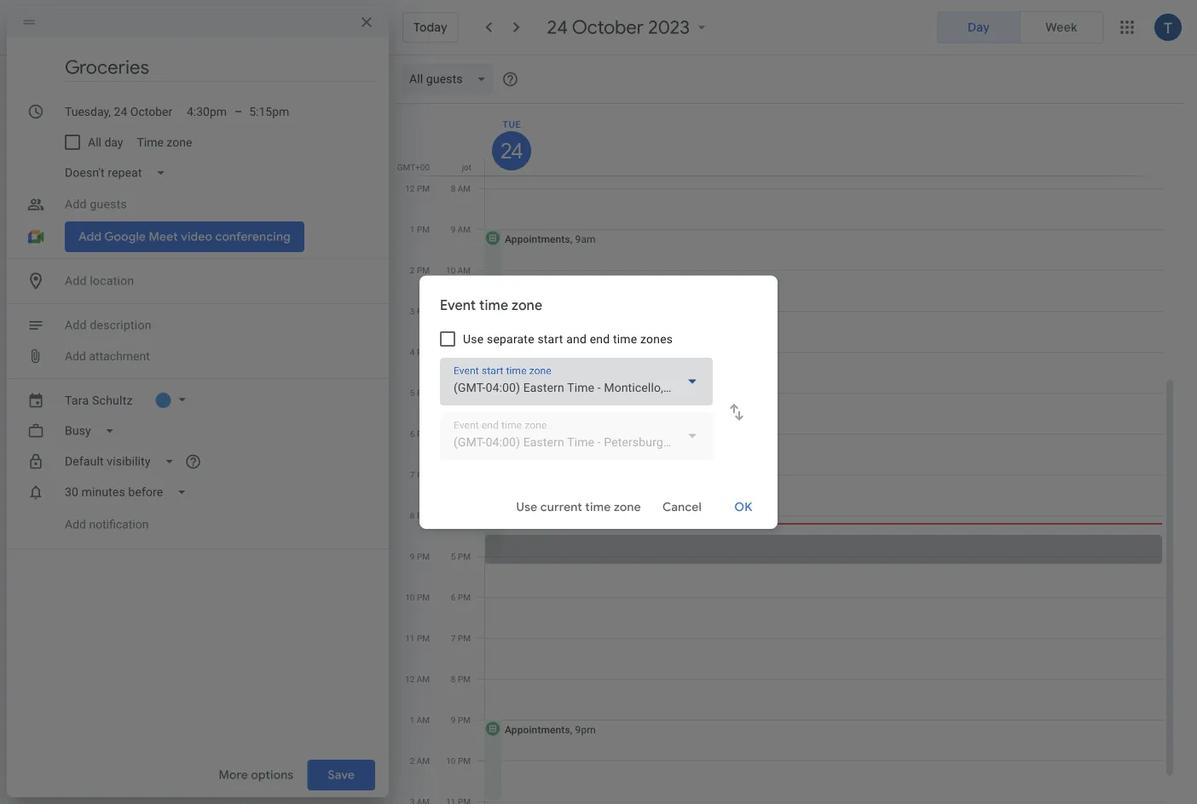 Task type: describe. For each thing, give the bounding box(es) containing it.
gmt+00
[[397, 162, 430, 172]]

am for 12 am
[[417, 674, 430, 685]]

cancel button
[[655, 487, 709, 528]]

1 vertical spatial 12
[[446, 347, 456, 357]]

tara schultz
[[65, 393, 133, 408]]

1 horizontal spatial 9 pm
[[451, 715, 471, 726]]

9pm
[[575, 724, 596, 736]]

am for 11 am
[[458, 306, 471, 316]]

0 vertical spatial 12 pm
[[405, 183, 430, 194]]

to element
[[234, 105, 242, 119]]

zone inside button
[[614, 500, 641, 515]]

0 vertical spatial 1
[[410, 224, 415, 234]]

use for use current time zone
[[516, 500, 538, 515]]

cancel
[[663, 500, 702, 515]]

3
[[410, 306, 415, 316]]

Day radio
[[937, 11, 1021, 43]]

am for 8 am
[[458, 183, 471, 194]]

0 horizontal spatial 9 pm
[[410, 552, 430, 562]]

ok
[[734, 500, 753, 515]]

am for 2 am
[[417, 756, 430, 767]]

0 horizontal spatial 2 pm
[[410, 265, 430, 275]]

1 horizontal spatial 7
[[451, 633, 456, 644]]

use current time zone
[[516, 500, 641, 515]]

11 for 11 am
[[446, 306, 456, 316]]

appointments for appointments , 9pm
[[505, 724, 570, 736]]

2 vertical spatial 8
[[451, 674, 456, 685]]

2023
[[648, 15, 690, 39]]

1 vertical spatial 8
[[410, 511, 415, 521]]

, for 9am
[[570, 233, 572, 245]]

0 vertical spatial 6 pm
[[410, 429, 430, 439]]

schultz
[[92, 393, 133, 408]]

24
[[547, 15, 568, 39]]

1 vertical spatial 6
[[451, 593, 456, 603]]

time zone
[[137, 135, 192, 149]]

4
[[410, 347, 415, 357]]

0 vertical spatial 5 pm
[[410, 388, 430, 398]]

0 vertical spatial 2
[[410, 265, 415, 275]]

1 vertical spatial 10
[[405, 593, 415, 603]]

1 vertical spatial 12 pm
[[446, 347, 471, 357]]

Week radio
[[1020, 11, 1103, 43]]

Add title text field
[[65, 55, 375, 80]]

10 am
[[446, 265, 471, 275]]

tara
[[65, 393, 89, 408]]

0 vertical spatial 8 pm
[[410, 511, 430, 521]]

zone inside button
[[167, 135, 192, 149]]

0 horizontal spatial 7
[[410, 470, 415, 480]]

0 vertical spatial 12
[[405, 183, 415, 194]]

2 vertical spatial 2
[[410, 756, 415, 767]]

2 am
[[410, 756, 430, 767]]

11 for 11 pm
[[405, 633, 415, 644]]

9am
[[575, 233, 596, 245]]

0 vertical spatial 10 pm
[[405, 593, 430, 603]]

1 vertical spatial zone
[[512, 296, 542, 314]]

2 vertical spatial 1
[[410, 715, 415, 726]]

add for add notification
[[65, 518, 86, 532]]

add for add attachment
[[65, 349, 86, 363]]

8 am
[[451, 183, 471, 194]]

1 vertical spatial 8 pm
[[451, 674, 471, 685]]

0 vertical spatial 6
[[410, 429, 415, 439]]

end
[[590, 332, 610, 346]]

today button
[[402, 12, 458, 43]]

1 am
[[410, 715, 430, 726]]

event time zone
[[440, 296, 542, 314]]

0 vertical spatial 7 pm
[[410, 470, 430, 480]]

24 october 2023 button
[[540, 15, 717, 39]]



Task type: locate. For each thing, give the bounding box(es) containing it.
1 vertical spatial 11
[[405, 633, 415, 644]]

0 horizontal spatial use
[[463, 332, 484, 346]]

12 pm right 4 pm
[[446, 347, 471, 357]]

week
[[1046, 20, 1077, 35]]

0 horizontal spatial 1 pm
[[410, 224, 430, 234]]

1
[[410, 224, 415, 234], [451, 388, 456, 398], [410, 715, 415, 726]]

use left current
[[516, 500, 538, 515]]

1 vertical spatial 7
[[451, 633, 456, 644]]

1 vertical spatial 1
[[451, 388, 456, 398]]

ok button
[[716, 487, 771, 528]]

0 horizontal spatial 8 pm
[[410, 511, 430, 521]]

am down jot
[[458, 183, 471, 194]]

1 vertical spatial 2
[[451, 429, 456, 439]]

event
[[440, 296, 476, 314]]

time right event
[[479, 296, 508, 314]]

1 horizontal spatial 7 pm
[[451, 633, 471, 644]]

am down 10 am
[[458, 306, 471, 316]]

1 down 12 am at the left bottom of the page
[[410, 715, 415, 726]]

7 pm
[[410, 470, 430, 480], [451, 633, 471, 644]]

12 am
[[405, 674, 430, 685]]

1 left 9 am
[[410, 224, 415, 234]]

12 right 4 pm
[[446, 347, 456, 357]]

2 vertical spatial zone
[[614, 500, 641, 515]]

am for 10 am
[[458, 265, 471, 275]]

0 vertical spatial 7
[[410, 470, 415, 480]]

1 appointments from the top
[[505, 233, 570, 245]]

1 horizontal spatial 6
[[451, 593, 456, 603]]

9 pm up the '11 pm'
[[410, 552, 430, 562]]

0 horizontal spatial zone
[[167, 135, 192, 149]]

0 vertical spatial 5
[[410, 388, 415, 398]]

and
[[566, 332, 587, 346]]

0 vertical spatial 9
[[451, 224, 456, 234]]

0 vertical spatial 11
[[446, 306, 456, 316]]

2 add from the top
[[65, 518, 86, 532]]

use down '11 am'
[[463, 332, 484, 346]]

24 october 2023
[[547, 15, 690, 39]]

8 pm
[[410, 511, 430, 521], [451, 674, 471, 685]]

am down the 8 am
[[458, 224, 471, 234]]

am up the 1 am
[[417, 674, 430, 685]]

0 horizontal spatial 10 pm
[[405, 593, 430, 603]]

10 pm
[[405, 593, 430, 603], [446, 756, 471, 767]]

0 vertical spatial add
[[65, 349, 86, 363]]

9 up the '11 pm'
[[410, 552, 415, 562]]

0 vertical spatial time
[[479, 296, 508, 314]]

0 vertical spatial 8
[[451, 183, 456, 194]]

1 pm down '11 am'
[[451, 388, 471, 398]]

1 vertical spatial 1 pm
[[451, 388, 471, 398]]

1 vertical spatial 7 pm
[[451, 633, 471, 644]]

today
[[414, 20, 447, 35]]

2
[[410, 265, 415, 275], [451, 429, 456, 439], [410, 756, 415, 767]]

10 pm up the '11 pm'
[[405, 593, 430, 603]]

0 vertical spatial 2 pm
[[410, 265, 430, 275]]

current
[[541, 500, 582, 515]]

, left 9am on the top left of the page
[[570, 233, 572, 245]]

10 right 2 am
[[446, 756, 456, 767]]

zone up separate
[[512, 296, 542, 314]]

appointments , 9pm
[[505, 724, 596, 736]]

grid containing appointments
[[396, 104, 1177, 805]]

1 horizontal spatial zone
[[512, 296, 542, 314]]

am up 2 am
[[417, 715, 430, 726]]

all day
[[88, 135, 123, 149]]

1 horizontal spatial 1 pm
[[451, 388, 471, 398]]

8
[[451, 183, 456, 194], [410, 511, 415, 521], [451, 674, 456, 685]]

0 vertical spatial ,
[[570, 233, 572, 245]]

option group containing day
[[937, 11, 1103, 43]]

add notification button
[[58, 510, 156, 541]]

10
[[446, 265, 456, 275], [405, 593, 415, 603], [446, 756, 456, 767]]

event time zone dialog
[[419, 276, 778, 529]]

10 up the '11 pm'
[[405, 593, 415, 603]]

1 vertical spatial appointments
[[505, 724, 570, 736]]

12 down the '11 pm'
[[405, 674, 415, 685]]

am up event
[[458, 265, 471, 275]]

use current time zone button
[[510, 487, 648, 528]]

0 horizontal spatial 12 pm
[[405, 183, 430, 194]]

time
[[479, 296, 508, 314], [613, 332, 637, 346], [585, 500, 611, 515]]

separate
[[487, 332, 534, 346]]

2 vertical spatial 12
[[405, 674, 415, 685]]

9 pm right the 1 am
[[451, 715, 471, 726]]

9 up 10 am
[[451, 224, 456, 234]]

add attachment button
[[58, 341, 157, 372]]

0 horizontal spatial 6 pm
[[410, 429, 430, 439]]

use
[[463, 332, 484, 346], [516, 500, 538, 515]]

11 right 3 pm
[[446, 306, 456, 316]]

1 pm left 9 am
[[410, 224, 430, 234]]

1 horizontal spatial time
[[585, 500, 611, 515]]

0 vertical spatial zone
[[167, 135, 192, 149]]

7
[[410, 470, 415, 480], [451, 633, 456, 644]]

1 vertical spatial time
[[613, 332, 637, 346]]

1 vertical spatial ,
[[570, 724, 572, 736]]

add attachment
[[65, 349, 150, 363]]

5 pm
[[410, 388, 430, 398], [451, 552, 471, 562]]

1 , from the top
[[570, 233, 572, 245]]

1 down '11 am'
[[451, 388, 456, 398]]

am down the 1 am
[[417, 756, 430, 767]]

1 vertical spatial 9
[[410, 552, 415, 562]]

use inside use current time zone button
[[516, 500, 538, 515]]

notification
[[89, 518, 149, 532]]

12 pm down gmt+00 on the left
[[405, 183, 430, 194]]

0 vertical spatial 9 pm
[[410, 552, 430, 562]]

appointments
[[505, 233, 570, 245], [505, 724, 570, 736]]

add left attachment
[[65, 349, 86, 363]]

, for 9pm
[[570, 724, 572, 736]]

2 horizontal spatial time
[[613, 332, 637, 346]]

0 horizontal spatial 11
[[405, 633, 415, 644]]

9
[[451, 224, 456, 234], [410, 552, 415, 562], [451, 715, 456, 726]]

jot
[[462, 162, 471, 172]]

1 vertical spatial 6 pm
[[451, 593, 471, 603]]

appointments left 9pm
[[505, 724, 570, 736]]

appointments , 9am
[[505, 233, 596, 245]]

1 horizontal spatial 2 pm
[[451, 429, 471, 439]]

None field
[[440, 358, 713, 406]]

6
[[410, 429, 415, 439], [451, 593, 456, 603]]

use separate start and end time zones
[[463, 332, 673, 346]]

10 up event
[[446, 265, 456, 275]]

2 pm
[[410, 265, 430, 275], [451, 429, 471, 439]]

2 , from the top
[[570, 724, 572, 736]]

am for 9 am
[[458, 224, 471, 234]]

1 horizontal spatial 10 pm
[[446, 756, 471, 767]]

1 horizontal spatial 12 pm
[[446, 347, 471, 357]]

column header
[[484, 104, 1163, 176]]

october
[[572, 15, 644, 39]]

use for use separate start and end time zones
[[463, 332, 484, 346]]

11 up 12 am at the left bottom of the page
[[405, 633, 415, 644]]

am for 1 am
[[417, 715, 430, 726]]

1 vertical spatial add
[[65, 518, 86, 532]]

1 vertical spatial 2 pm
[[451, 429, 471, 439]]

time right current
[[585, 500, 611, 515]]

12
[[405, 183, 415, 194], [446, 347, 456, 357], [405, 674, 415, 685]]

2 vertical spatial time
[[585, 500, 611, 515]]

,
[[570, 233, 572, 245], [570, 724, 572, 736]]

12 pm
[[405, 183, 430, 194], [446, 347, 471, 357]]

zone right 'time'
[[167, 135, 192, 149]]

0 vertical spatial 1 pm
[[410, 224, 430, 234]]

none field inside event time zone dialog
[[440, 358, 713, 406]]

9 right the 1 am
[[451, 715, 456, 726]]

6 pm
[[410, 429, 430, 439], [451, 593, 471, 603]]

9 am
[[451, 224, 471, 234]]

am
[[458, 183, 471, 194], [458, 224, 471, 234], [458, 265, 471, 275], [458, 306, 471, 316], [417, 674, 430, 685], [417, 715, 430, 726], [417, 756, 430, 767]]

0 vertical spatial 10
[[446, 265, 456, 275]]

day
[[104, 135, 123, 149]]

0 horizontal spatial 5
[[410, 388, 415, 398]]

attachment
[[89, 349, 150, 363]]

1 vertical spatial 9 pm
[[451, 715, 471, 726]]

add
[[65, 349, 86, 363], [65, 518, 86, 532]]

5
[[410, 388, 415, 398], [451, 552, 456, 562]]

1 horizontal spatial use
[[516, 500, 538, 515]]

1 pm
[[410, 224, 430, 234], [451, 388, 471, 398]]

grid
[[396, 104, 1177, 805]]

4 pm
[[410, 347, 430, 357]]

zone left the cancel
[[614, 500, 641, 515]]

day
[[968, 20, 990, 35]]

add left notification
[[65, 518, 86, 532]]

time right end
[[613, 332, 637, 346]]

1 horizontal spatial 11
[[446, 306, 456, 316]]

appointments left 9am on the top left of the page
[[505, 233, 570, 245]]

1 horizontal spatial 5
[[451, 552, 456, 562]]

–
[[234, 105, 242, 119]]

0 horizontal spatial time
[[479, 296, 508, 314]]

start
[[538, 332, 563, 346]]

1 horizontal spatial 8 pm
[[451, 674, 471, 685]]

0 vertical spatial appointments
[[505, 233, 570, 245]]

3 pm
[[410, 306, 430, 316]]

1 vertical spatial 5 pm
[[451, 552, 471, 562]]

1 horizontal spatial 5 pm
[[451, 552, 471, 562]]

time
[[137, 135, 164, 149]]

0 horizontal spatial 6
[[410, 429, 415, 439]]

1 vertical spatial 5
[[451, 552, 456, 562]]

0 horizontal spatial 7 pm
[[410, 470, 430, 480]]

all
[[88, 135, 101, 149]]

appointments for appointments , 9am
[[505, 233, 570, 245]]

12 down gmt+00 on the left
[[405, 183, 415, 194]]

11 pm
[[405, 633, 430, 644]]

2 vertical spatial 10
[[446, 756, 456, 767]]

1 horizontal spatial 6 pm
[[451, 593, 471, 603]]

zones
[[640, 332, 673, 346]]

add notification
[[65, 518, 149, 532]]

zone
[[167, 135, 192, 149], [512, 296, 542, 314], [614, 500, 641, 515]]

option group
[[937, 11, 1103, 43]]

1 vertical spatial use
[[516, 500, 538, 515]]

2 vertical spatial 9
[[451, 715, 456, 726]]

2 horizontal spatial zone
[[614, 500, 641, 515]]

pm
[[417, 183, 430, 194], [417, 224, 430, 234], [417, 265, 430, 275], [417, 306, 430, 316], [417, 347, 430, 357], [458, 347, 471, 357], [417, 388, 430, 398], [458, 388, 471, 398], [417, 429, 430, 439], [458, 429, 471, 439], [417, 470, 430, 480], [417, 511, 430, 521], [417, 552, 430, 562], [458, 552, 471, 562], [417, 593, 430, 603], [458, 593, 471, 603], [417, 633, 430, 644], [458, 633, 471, 644], [458, 674, 471, 685], [458, 715, 471, 726], [458, 756, 471, 767]]

11 am
[[446, 306, 471, 316]]

1 vertical spatial 10 pm
[[446, 756, 471, 767]]

time zone button
[[130, 127, 199, 158]]

10 pm right 2 am
[[446, 756, 471, 767]]

9 pm
[[410, 552, 430, 562], [451, 715, 471, 726]]

0 horizontal spatial 5 pm
[[410, 388, 430, 398]]

1 add from the top
[[65, 349, 86, 363]]

0 vertical spatial use
[[463, 332, 484, 346]]

, left 9pm
[[570, 724, 572, 736]]

2 appointments from the top
[[505, 724, 570, 736]]

11
[[446, 306, 456, 316], [405, 633, 415, 644]]

time inside button
[[585, 500, 611, 515]]



Task type: vqa. For each thing, say whether or not it's contained in the screenshot.
29
no



